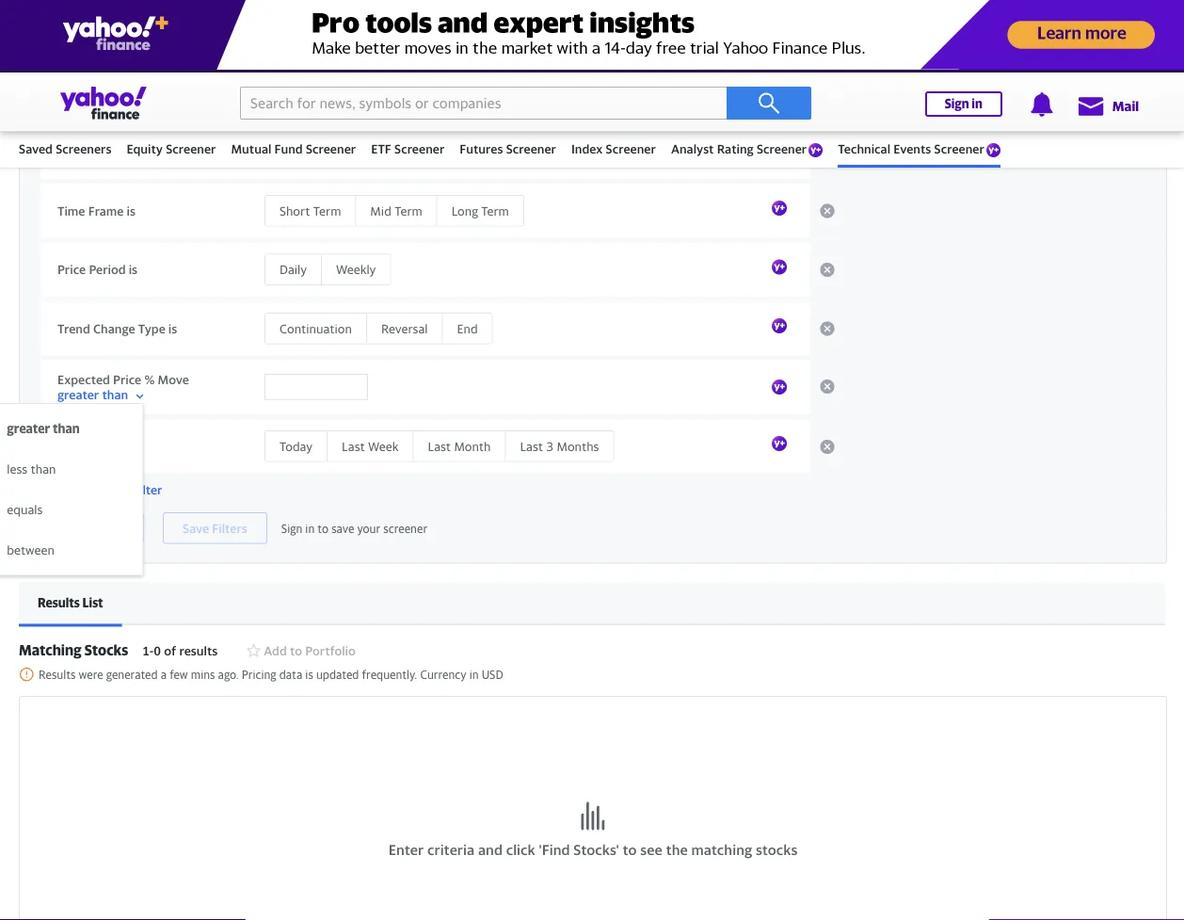 Task type: describe. For each thing, give the bounding box(es) containing it.
time frame is
[[57, 203, 136, 218]]

my portfolio link
[[217, 90, 290, 126]]

week
[[368, 439, 399, 454]]

last month
[[428, 439, 491, 454]]

watchlists
[[129, 103, 189, 117]]

mid for mid term
[[370, 203, 392, 218]]

cap for market
[[101, 29, 123, 44]]

more... link
[[602, 55, 640, 69]]

is right type
[[168, 321, 177, 336]]

1 horizontal spatial screeners
[[678, 103, 736, 117]]

1-0 of  results
[[142, 644, 218, 658]]

1 vertical spatial to
[[290, 644, 302, 658]]

yahoo for yahoo finance invest
[[764, 103, 800, 117]]

'find
[[539, 842, 570, 858]]

short term button
[[266, 196, 356, 225]]

etf screener
[[371, 141, 445, 156]]

technical
[[838, 141, 891, 156]]

trend
[[57, 321, 90, 336]]

frame
[[88, 203, 124, 218]]

1 vertical spatial greater than
[[7, 421, 80, 436]]

save filters
[[183, 521, 248, 535]]

1 horizontal spatial price
[[113, 372, 141, 386]]

sign for sign in
[[945, 97, 970, 111]]

search image
[[758, 92, 781, 114]]

a
[[161, 668, 167, 681]]

saved screeners link
[[19, 133, 112, 165]]

cap for large
[[471, 29, 493, 44]]

long term
[[452, 203, 509, 218]]

small cap button
[[266, 21, 349, 51]]

reversal
[[381, 321, 428, 336]]

continuation button
[[266, 313, 367, 343]]

today button
[[266, 431, 328, 461]]

weekly button
[[322, 255, 390, 284]]

market cap (intraday)
[[57, 29, 183, 44]]

finance inside finance home link
[[19, 103, 63, 117]]

less than
[[7, 462, 56, 476]]

videos link
[[454, 90, 493, 126]]

my
[[217, 103, 235, 117]]

mid for mid cap
[[363, 29, 384, 44]]

my portfolio
[[217, 103, 290, 117]]

short term
[[280, 203, 341, 218]]

index screener link
[[572, 133, 656, 165]]

0 vertical spatial greater
[[57, 388, 99, 402]]

finance home link
[[19, 90, 101, 126]]

'
[[616, 842, 619, 858]]

cap for mid
[[387, 29, 409, 44]]

bearish
[[345, 144, 386, 159]]

etf screener link
[[371, 133, 445, 165]]

pricing
[[242, 668, 277, 681]]

search link
[[466, 55, 504, 69]]

results list link
[[19, 583, 122, 627]]

yahoo finance premium logo image for technical events screener
[[987, 143, 1001, 157]]

0 vertical spatial mail
[[103, 55, 126, 69]]

last week button
[[328, 431, 414, 461]]

remove trend change type image
[[820, 321, 835, 336]]

remove outlook image
[[820, 145, 835, 160]]

markets link
[[318, 90, 366, 126]]

event
[[57, 439, 90, 454]]

last 3 months
[[520, 439, 599, 454]]

screener results element
[[0, 583, 1185, 920]]

remove market cap (intraday) image
[[820, 29, 835, 44]]

remove time frame image
[[820, 203, 835, 219]]

ago.
[[218, 668, 239, 681]]

yahoo finance plus link
[[521, 90, 650, 130]]

0 vertical spatial than
[[102, 388, 128, 402]]

is right period in the top of the page
[[129, 262, 138, 277]]

enter criteria and click 'find stocks ' to see the matching stocks
[[389, 842, 798, 858]]

add another filter
[[60, 482, 162, 497]]

add pattern name
[[291, 87, 394, 101]]

%
[[145, 372, 155, 386]]

finance inside yahoo finance invest link
[[803, 103, 847, 117]]

videos
[[454, 103, 493, 117]]

mega cap button
[[508, 21, 591, 51]]

1 horizontal spatial name
[[361, 87, 394, 101]]

futures
[[460, 141, 503, 156]]

last 3 months button
[[506, 431, 613, 461]]

sign for sign in to save your screener
[[281, 522, 303, 535]]

watchlists link
[[129, 90, 189, 130]]

screener inside the analyst rating screener link
[[757, 141, 807, 156]]

long term button
[[438, 196, 523, 225]]

end button
[[443, 313, 492, 343]]

yahoo finance invest link
[[764, 90, 885, 126]]

results for results were generated a few mins ago. pricing data is updated frequently. currency in usd
[[39, 668, 76, 681]]

trend change type is
[[57, 321, 177, 336]]

few
[[170, 668, 188, 681]]

month
[[454, 439, 491, 454]]

list
[[82, 596, 103, 610]]

3
[[546, 439, 554, 454]]

move
[[158, 372, 189, 386]]

fund
[[275, 141, 303, 156]]

2 vertical spatial to
[[623, 842, 637, 858]]

in for sign in to save your screener
[[305, 522, 315, 535]]

reversal button
[[367, 313, 443, 343]]

sign in
[[945, 97, 983, 111]]

of
[[164, 644, 176, 658]]

mutual
[[231, 141, 272, 156]]

index screener
[[572, 141, 656, 156]]

index
[[572, 141, 603, 156]]

matching
[[692, 842, 753, 858]]

events
[[894, 141, 932, 156]]

0
[[154, 644, 161, 658]]

weekly
[[336, 262, 376, 277]]

is right frame
[[127, 203, 136, 218]]

daily button
[[266, 255, 322, 284]]

cap for small
[[312, 29, 334, 44]]

mid cap
[[363, 29, 409, 44]]

futures screener
[[460, 141, 556, 156]]

screener inside futures screener link
[[506, 141, 556, 156]]

markets
[[318, 103, 366, 117]]

0 horizontal spatial news
[[157, 55, 187, 69]]

screener inside technical events screener link
[[935, 141, 985, 156]]

expected
[[57, 372, 110, 386]]

remove pattern name image
[[820, 86, 835, 101]]



Task type: vqa. For each thing, say whether or not it's contained in the screenshot.
right the to
yes



Task type: locate. For each thing, give the bounding box(es) containing it.
0 horizontal spatial mail link
[[103, 55, 126, 69]]

usd
[[482, 668, 504, 681]]

2 last from the left
[[428, 439, 451, 454]]

yahoo finance premium logo image inside the analyst rating screener link
[[809, 143, 823, 157]]

0 vertical spatial home
[[40, 55, 73, 69]]

2 horizontal spatial add
[[291, 87, 313, 101]]

add another filter button
[[40, 481, 162, 498]]

in inside "screener results" element
[[470, 668, 479, 681]]

mutual fund screener link
[[231, 133, 356, 165]]

is
[[143, 85, 152, 100], [106, 144, 115, 159], [127, 203, 136, 218], [129, 262, 138, 277], [168, 321, 177, 336], [305, 668, 313, 681]]

1 vertical spatial news
[[394, 103, 425, 117]]

add down sports
[[291, 87, 313, 101]]

and
[[478, 842, 503, 858]]

portfolio up "updated"
[[305, 644, 356, 658]]

greater up the less than on the left bottom
[[7, 421, 50, 436]]

0 horizontal spatial term
[[313, 203, 341, 218]]

last for last 3 months
[[520, 439, 543, 454]]

term right short
[[313, 203, 341, 218]]

last inside 'button'
[[520, 439, 543, 454]]

1 cap from the left
[[101, 29, 123, 44]]

0 vertical spatial add
[[291, 87, 313, 101]]

2 yahoo finance premium logo image from the left
[[987, 143, 1001, 157]]

sign
[[945, 97, 970, 111], [281, 522, 303, 535]]

2 horizontal spatial in
[[972, 97, 983, 111]]

another
[[86, 482, 131, 497]]

event date
[[57, 439, 119, 454]]

results left list
[[38, 596, 80, 610]]

last for last month
[[428, 439, 451, 454]]

0 horizontal spatial pattern
[[57, 85, 100, 100]]

1 vertical spatial stocks
[[574, 842, 616, 858]]

1 screener from the left
[[166, 141, 216, 156]]

mail right notifications icon
[[1113, 98, 1139, 114]]

analyst rating screener link
[[671, 133, 823, 165]]

0 horizontal spatial portfolio
[[238, 103, 290, 117]]

home
[[40, 55, 73, 69], [66, 103, 101, 117]]

2 screener from the left
[[306, 141, 356, 156]]

3 term from the left
[[481, 203, 509, 218]]

screener inside mutual fund screener link
[[306, 141, 356, 156]]

term for short term
[[313, 203, 341, 218]]

term for long term
[[481, 203, 509, 218]]

0 horizontal spatial stocks
[[85, 642, 128, 659]]

cap up entertainment
[[387, 29, 409, 44]]

cap right market
[[101, 29, 123, 44]]

portfolio inside "screener results" element
[[305, 644, 356, 658]]

yahoo finance premium logo image down sign in link
[[987, 143, 1001, 157]]

1 term from the left
[[313, 203, 341, 218]]

greater than down the expected
[[57, 388, 128, 402]]

mega cap
[[522, 29, 576, 44]]

stocks
[[756, 842, 798, 858]]

5 cap from the left
[[555, 29, 576, 44]]

1 horizontal spatial yahoo finance premium logo image
[[987, 143, 1001, 157]]

is up watchlists
[[143, 85, 152, 100]]

pattern name is
[[57, 85, 152, 100]]

1 horizontal spatial portfolio
[[305, 644, 356, 658]]

save
[[183, 521, 209, 535]]

0 horizontal spatial sign
[[281, 522, 303, 535]]

screener inside equity screener link
[[166, 141, 216, 156]]

1 vertical spatial sign
[[281, 522, 303, 535]]

between
[[7, 543, 55, 557]]

0 vertical spatial sign
[[945, 97, 970, 111]]

results for results list
[[38, 596, 80, 610]]

generated
[[106, 668, 158, 681]]

2 vertical spatial add
[[264, 644, 287, 658]]

entertainment
[[356, 55, 436, 69]]

finance down the remove pattern name icon
[[803, 103, 847, 117]]

yahoo finance plus
[[521, 103, 631, 117]]

1 horizontal spatial mail
[[1113, 98, 1139, 114]]

yahoo up futures screener at the left top
[[521, 103, 557, 117]]

name down entertainment
[[361, 87, 394, 101]]

sports link
[[290, 55, 326, 69]]

pattern up "markets"
[[317, 87, 358, 101]]

0 horizontal spatial in
[[305, 522, 315, 535]]

finance up saved
[[19, 103, 63, 117]]

remove expected price % move image
[[820, 379, 835, 394]]

add inside button
[[60, 482, 83, 497]]

to right '
[[623, 842, 637, 858]]

screeners
[[678, 103, 736, 117], [56, 141, 112, 156]]

0 vertical spatial greater than
[[57, 388, 128, 402]]

sign up technical events screener link
[[945, 97, 970, 111]]

(intraday)
[[126, 29, 183, 44]]

results
[[38, 596, 80, 610], [39, 668, 76, 681]]

see
[[641, 842, 663, 858]]

cap inside mega cap button
[[555, 29, 576, 44]]

equals
[[7, 502, 43, 517]]

0 horizontal spatial add
[[60, 482, 83, 497]]

0 vertical spatial mid
[[363, 29, 384, 44]]

0 vertical spatial price
[[57, 262, 86, 277]]

1 vertical spatial price
[[113, 372, 141, 386]]

0 horizontal spatial yahoo
[[521, 103, 557, 117]]

news link down (intraday)
[[157, 55, 187, 69]]

0 horizontal spatial news link
[[157, 55, 187, 69]]

2 horizontal spatial last
[[520, 439, 543, 454]]

mail link right notifications icon
[[1077, 89, 1139, 122]]

1 yahoo from the left
[[521, 103, 557, 117]]

last left week
[[342, 439, 365, 454]]

bullish button
[[266, 137, 331, 166]]

equity
[[127, 141, 163, 156]]

add for add pattern name
[[291, 87, 313, 101]]

sign inside sign in link
[[945, 97, 970, 111]]

results
[[179, 644, 218, 658]]

last for last week
[[342, 439, 365, 454]]

4 screener from the left
[[506, 141, 556, 156]]

0 vertical spatial to
[[318, 522, 329, 535]]

market
[[57, 29, 98, 44]]

large
[[438, 29, 468, 44]]

in for sign in
[[972, 97, 983, 111]]

cap up mobile link on the left top of the page
[[555, 29, 576, 44]]

2 vertical spatial in
[[470, 668, 479, 681]]

price period is
[[57, 262, 138, 277]]

your
[[357, 522, 381, 535]]

search
[[466, 55, 504, 69]]

add left another
[[60, 482, 83, 497]]

1 vertical spatial greater
[[7, 421, 50, 436]]

technical events screener link
[[838, 133, 1001, 165]]

greater than up 'event'
[[7, 421, 80, 436]]

in left notifications icon
[[972, 97, 983, 111]]

click
[[506, 842, 536, 858]]

matching stocks
[[19, 642, 128, 659]]

0 vertical spatial stocks
[[85, 642, 128, 659]]

0 vertical spatial news
[[157, 55, 187, 69]]

1 vertical spatial results
[[39, 668, 76, 681]]

less
[[7, 462, 28, 476]]

updated
[[316, 668, 359, 681]]

remove event date image
[[820, 439, 835, 454]]

screeners up analyst
[[678, 103, 736, 117]]

mid down 'bearish' button
[[370, 203, 392, 218]]

name up watchlists
[[103, 85, 137, 100]]

is right "outlook"
[[106, 144, 115, 159]]

equity screener link
[[127, 133, 216, 165]]

yahoo for yahoo finance plus
[[521, 103, 557, 117]]

term for mid term
[[395, 203, 423, 218]]

1 vertical spatial screeners
[[56, 141, 112, 156]]

in left save
[[305, 522, 315, 535]]

yahoo finance premium logo image for analyst rating screener
[[809, 143, 823, 157]]

term right long
[[481, 203, 509, 218]]

1 vertical spatial mid
[[370, 203, 392, 218]]

bullish
[[280, 144, 316, 159]]

entertainment link
[[356, 55, 436, 69]]

screeners link
[[678, 90, 736, 126]]

yahoo inside "link"
[[521, 103, 557, 117]]

2 cap from the left
[[312, 29, 334, 44]]

0 horizontal spatial mail
[[103, 55, 126, 69]]

premium yahoo finance logo image
[[636, 103, 650, 117]]

1 last from the left
[[342, 439, 365, 454]]

mega
[[522, 29, 552, 44]]

0 horizontal spatial screeners
[[56, 141, 112, 156]]

screener
[[384, 522, 428, 535]]

0 vertical spatial portfolio
[[238, 103, 290, 117]]

small
[[280, 29, 309, 44]]

6 screener from the left
[[757, 141, 807, 156]]

yahoo finance premium logo image
[[809, 143, 823, 157], [987, 143, 1001, 157]]

cap right small
[[312, 29, 334, 44]]

finance home
[[19, 103, 101, 117]]

add
[[291, 87, 313, 101], [60, 482, 83, 497], [264, 644, 287, 658]]

news inside navigation
[[394, 103, 425, 117]]

0 vertical spatial mail link
[[103, 55, 126, 69]]

add for add to portfolio
[[264, 644, 287, 658]]

more...
[[602, 55, 640, 69]]

is inside "screener results" element
[[305, 668, 313, 681]]

notifications image
[[1030, 92, 1054, 117]]

Search for news, symbols or companies text field
[[240, 87, 727, 120]]

home down market
[[40, 55, 73, 69]]

None text field
[[265, 374, 368, 400]]

0 vertical spatial news link
[[157, 55, 187, 69]]

yahoo up the analyst rating screener link
[[764, 103, 800, 117]]

saved screeners
[[19, 141, 112, 156]]

cap
[[101, 29, 123, 44], [312, 29, 334, 44], [387, 29, 409, 44], [471, 29, 493, 44], [555, 29, 576, 44]]

add up results were generated a few mins ago. pricing data is updated frequently. currency in usd
[[264, 644, 287, 658]]

end
[[457, 321, 478, 336]]

last left 3 at the left top of page
[[520, 439, 543, 454]]

is right the data
[[305, 668, 313, 681]]

than down expected price % move
[[102, 388, 128, 402]]

navigation containing finance home
[[0, 86, 1185, 168]]

3 last from the left
[[520, 439, 543, 454]]

term left long
[[395, 203, 423, 218]]

results down matching
[[39, 668, 76, 681]]

cap inside mid cap button
[[387, 29, 409, 44]]

sign in link
[[925, 91, 1003, 117]]

screener
[[166, 141, 216, 156], [306, 141, 356, 156], [395, 141, 445, 156], [506, 141, 556, 156], [606, 141, 656, 156], [757, 141, 807, 156], [935, 141, 985, 156]]

4 cap from the left
[[471, 29, 493, 44]]

2 horizontal spatial to
[[623, 842, 637, 858]]

data
[[279, 668, 303, 681]]

sign in to save your screener
[[281, 522, 428, 535]]

1 vertical spatial news link
[[394, 90, 425, 126]]

results were generated a few mins ago. pricing data is updated frequently. currency in usd
[[39, 668, 504, 681]]

news up etf screener
[[394, 103, 425, 117]]

1 horizontal spatial news
[[394, 103, 425, 117]]

in left "usd"
[[470, 668, 479, 681]]

3 cap from the left
[[387, 29, 409, 44]]

yahoo finance premium logo image inside technical events screener link
[[987, 143, 1001, 157]]

cap for mega
[[555, 29, 576, 44]]

finance up my portfolio 'link'
[[217, 55, 259, 69]]

1 horizontal spatial stocks
[[574, 842, 616, 858]]

1 yahoo finance premium logo image from the left
[[809, 143, 823, 157]]

1 vertical spatial home
[[66, 103, 101, 117]]

0 horizontal spatial to
[[290, 644, 302, 658]]

5 screener from the left
[[606, 141, 656, 156]]

outlook is
[[57, 144, 115, 159]]

screener inside etf screener link
[[395, 141, 445, 156]]

0 horizontal spatial last
[[342, 439, 365, 454]]

1 horizontal spatial in
[[470, 668, 479, 681]]

try the new yahoo finance image
[[945, 95, 1158, 121]]

1 vertical spatial mail link
[[1077, 89, 1139, 122]]

news
[[157, 55, 187, 69], [394, 103, 425, 117]]

1 horizontal spatial pattern
[[317, 87, 358, 101]]

1 horizontal spatial add
[[264, 644, 287, 658]]

date
[[93, 439, 119, 454]]

finance left plus at the top of the page
[[560, 103, 605, 117]]

finance
[[217, 55, 259, 69], [19, 103, 63, 117], [560, 103, 605, 117], [803, 103, 847, 117]]

7 screener from the left
[[935, 141, 985, 156]]

pattern up finance home
[[57, 85, 100, 100]]

etf
[[371, 141, 392, 156]]

were
[[79, 668, 103, 681]]

2 vertical spatial than
[[31, 462, 56, 476]]

portfolio inside 'link'
[[238, 103, 290, 117]]

price left period in the top of the page
[[57, 262, 86, 277]]

news down (intraday)
[[157, 55, 187, 69]]

1 vertical spatial than
[[53, 421, 80, 436]]

save
[[332, 522, 354, 535]]

term inside button
[[481, 203, 509, 218]]

navigation
[[0, 86, 1185, 168]]

1 horizontal spatial last
[[428, 439, 451, 454]]

0 horizontal spatial name
[[103, 85, 137, 100]]

greater down the expected
[[57, 388, 99, 402]]

0 horizontal spatial price
[[57, 262, 86, 277]]

cap inside large cap button
[[471, 29, 493, 44]]

equity screener
[[127, 141, 216, 156]]

1 horizontal spatial yahoo
[[764, 103, 800, 117]]

to up the data
[[290, 644, 302, 658]]

greater
[[57, 388, 99, 402], [7, 421, 50, 436]]

1 horizontal spatial greater
[[57, 388, 99, 402]]

screener inside index screener 'link'
[[606, 141, 656, 156]]

stocks up were
[[85, 642, 128, 659]]

mail link down market cap (intraday)
[[103, 55, 126, 69]]

1 horizontal spatial term
[[395, 203, 423, 218]]

cap inside small cap button
[[312, 29, 334, 44]]

short
[[280, 203, 310, 218]]

mobile
[[534, 55, 572, 69]]

screeners inside "link"
[[56, 141, 112, 156]]

1 horizontal spatial mail link
[[1077, 89, 1139, 122]]

2 term from the left
[[395, 203, 423, 218]]

0 horizontal spatial yahoo finance premium logo image
[[809, 143, 823, 157]]

last left month at left top
[[428, 439, 451, 454]]

sign left save
[[281, 522, 303, 535]]

3 screener from the left
[[395, 141, 445, 156]]

add inside "screener results" element
[[264, 644, 287, 658]]

1 vertical spatial mail
[[1113, 98, 1139, 114]]

small cap
[[280, 29, 334, 44]]

results list
[[38, 596, 103, 610]]

add to portfolio
[[264, 644, 356, 658]]

0 vertical spatial screeners
[[678, 103, 736, 117]]

filter
[[134, 482, 162, 497]]

long
[[452, 203, 478, 218]]

screeners down finance home
[[56, 141, 112, 156]]

1 vertical spatial add
[[60, 482, 83, 497]]

1 vertical spatial portfolio
[[305, 644, 356, 658]]

mid up entertainment
[[363, 29, 384, 44]]

yahoo finance invest
[[764, 103, 885, 117]]

mail
[[103, 55, 126, 69], [1113, 98, 1139, 114]]

frequently.
[[362, 668, 417, 681]]

remove price period image
[[820, 262, 835, 277]]

1 horizontal spatial to
[[318, 522, 329, 535]]

price left %
[[113, 372, 141, 386]]

0 horizontal spatial greater
[[7, 421, 50, 436]]

than up 'event'
[[53, 421, 80, 436]]

home down pattern name is
[[66, 103, 101, 117]]

0 vertical spatial in
[[972, 97, 983, 111]]

2 yahoo from the left
[[764, 103, 800, 117]]

1 vertical spatial in
[[305, 522, 315, 535]]

yahoo finance premium logo image down yahoo finance invest
[[809, 143, 823, 157]]

2 horizontal spatial term
[[481, 203, 509, 218]]

than right less
[[31, 462, 56, 476]]

large cap button
[[424, 21, 508, 51]]

finance inside yahoo finance plus "link"
[[560, 103, 605, 117]]

1 horizontal spatial sign
[[945, 97, 970, 111]]

large cap
[[438, 29, 493, 44]]

news link up etf screener
[[394, 90, 425, 126]]

cap up search on the left top
[[471, 29, 493, 44]]

mail down market cap (intraday)
[[103, 55, 126, 69]]

analyst rating screener
[[671, 141, 807, 156]]

portfolio right my
[[238, 103, 290, 117]]

to left save
[[318, 522, 329, 535]]

add for add another filter
[[60, 482, 83, 497]]

0 vertical spatial results
[[38, 596, 80, 610]]

filters
[[212, 521, 248, 535]]

plus
[[607, 103, 631, 117]]

stocks right ''find'
[[574, 842, 616, 858]]

1 horizontal spatial news link
[[394, 90, 425, 126]]

last month button
[[414, 431, 506, 461]]



